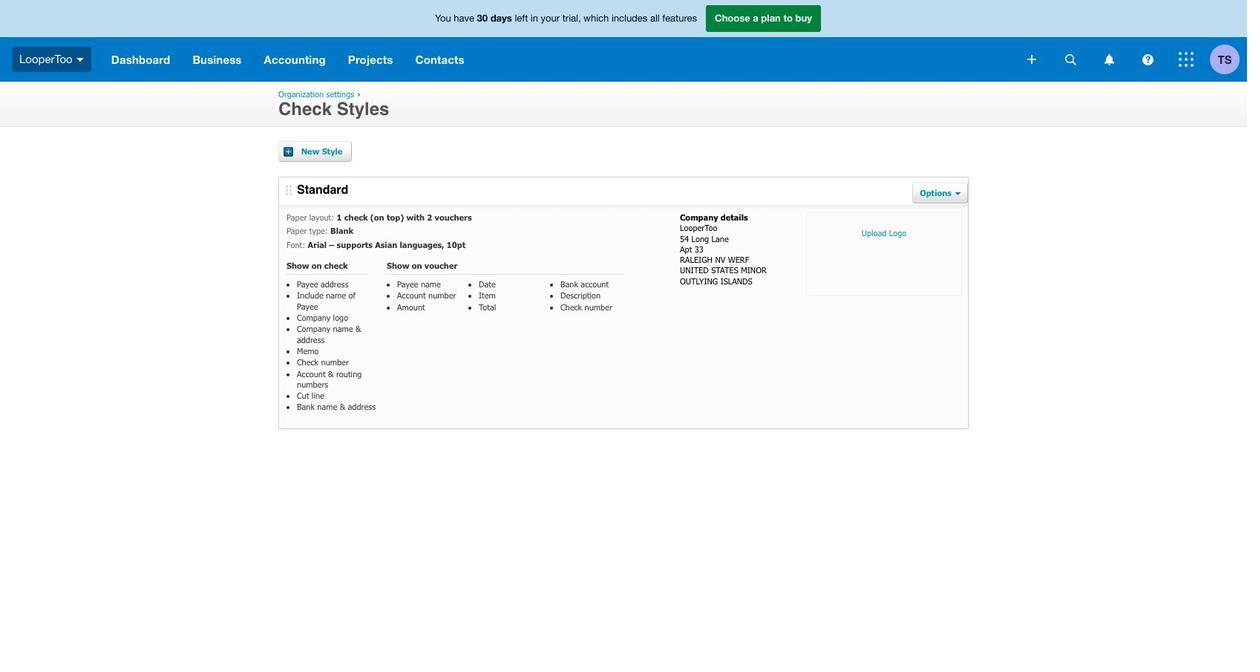 Task type: describe. For each thing, give the bounding box(es) containing it.
contacts
[[416, 53, 465, 66]]

check number
[[561, 302, 613, 312]]

amount
[[397, 302, 425, 312]]

trial,
[[563, 13, 581, 24]]

supports
[[337, 240, 373, 249]]

days
[[491, 12, 512, 24]]

(on
[[371, 212, 384, 222]]

font:
[[287, 240, 305, 249]]

ts
[[1219, 52, 1233, 66]]

standard
[[297, 183, 349, 197]]

2 vertical spatial address
[[348, 402, 376, 412]]

features
[[663, 13, 697, 24]]

contacts button
[[404, 37, 476, 82]]

upload logo
[[862, 228, 907, 238]]

projects button
[[337, 37, 404, 82]]

choose a plan to buy
[[715, 12, 813, 24]]

in
[[531, 13, 538, 24]]

check inside the paper layout: 1 check (on top) with 2 vouchers paper type: blank font: arial – supports asian languages, 10pt
[[344, 212, 368, 222]]

1 paper from the top
[[287, 212, 307, 222]]

0 horizontal spatial svg image
[[1028, 55, 1037, 64]]

new
[[301, 146, 320, 156]]

new style link
[[279, 141, 352, 162]]

you have 30 days left in your trial, which includes all features
[[435, 12, 697, 24]]

check inside organization settings › check styles
[[279, 99, 332, 120]]

1 vertical spatial check
[[324, 261, 348, 270]]

minor
[[741, 266, 767, 275]]

payee name
[[397, 279, 441, 289]]

54
[[680, 234, 689, 243]]

payee address include name of payee company logo company name & address memo check number account & routing numbers cut line bank name & address
[[297, 279, 376, 412]]

your
[[541, 13, 560, 24]]

logo
[[333, 313, 348, 322]]

name left of
[[326, 291, 346, 300]]

bank account account number
[[397, 279, 609, 300]]

top)
[[387, 212, 404, 222]]

voucher
[[425, 261, 458, 270]]

memo
[[297, 346, 319, 356]]

logo
[[890, 228, 907, 238]]

ts button
[[1211, 37, 1248, 82]]

total
[[479, 302, 496, 312]]

style
[[322, 146, 343, 156]]

account
[[581, 279, 609, 289]]

payee for payee address include name of payee company logo company name & address memo check number account & routing numbers cut line bank name & address
[[297, 279, 318, 289]]

1 vertical spatial number
[[585, 302, 613, 312]]

which
[[584, 13, 609, 24]]

lane
[[712, 234, 729, 243]]

1 vertical spatial check
[[561, 302, 582, 312]]

long
[[692, 234, 709, 243]]

details
[[721, 212, 748, 222]]

dashboard
[[111, 53, 170, 66]]

1 horizontal spatial &
[[340, 402, 345, 412]]

description
[[561, 291, 601, 300]]

dashboard link
[[100, 37, 182, 82]]

show for show on check
[[287, 261, 309, 270]]

apt
[[680, 244, 693, 254]]

business
[[193, 53, 242, 66]]

left
[[515, 13, 528, 24]]

arial
[[308, 240, 327, 249]]

company inside company details loopertoo 54 long lane apt 33 raleigh nv werf united states minor outlying islands
[[680, 212, 719, 222]]

paper layout: 1 check (on top) with 2 vouchers paper type: blank font: arial – supports asian languages, 10pt
[[287, 212, 472, 249]]

to
[[784, 12, 793, 24]]

10pt
[[447, 240, 466, 249]]

islands
[[721, 276, 753, 286]]

2
[[427, 212, 433, 222]]

upload
[[862, 228, 887, 238]]

states
[[712, 266, 739, 275]]

show on check
[[287, 261, 348, 270]]

–
[[329, 240, 335, 249]]

bank inside bank account account number
[[561, 279, 579, 289]]

1 vertical spatial address
[[297, 335, 325, 344]]

a
[[753, 12, 759, 24]]

united
[[680, 266, 709, 275]]

loopertoo inside "popup button"
[[19, 53, 73, 65]]

0 vertical spatial &
[[356, 324, 361, 334]]

bank inside payee address include name of payee company logo company name & address memo check number account & routing numbers cut line bank name & address
[[297, 402, 315, 412]]

›
[[357, 89, 361, 99]]

type:
[[310, 226, 328, 236]]

upload logo link
[[807, 212, 963, 296]]

with
[[407, 212, 425, 222]]

show for show on voucher
[[387, 261, 410, 270]]

banner containing ts
[[0, 0, 1248, 82]]

outlying
[[680, 276, 718, 286]]

new style
[[301, 146, 343, 156]]



Task type: locate. For each thing, give the bounding box(es) containing it.
number
[[429, 291, 456, 300], [585, 302, 613, 312], [321, 357, 349, 367]]

choose
[[715, 12, 751, 24]]

0 vertical spatial company
[[680, 212, 719, 222]]

routing
[[336, 369, 362, 378]]

0 vertical spatial account
[[397, 291, 426, 300]]

languages,
[[400, 240, 445, 249]]

loopertoo inside company details loopertoo 54 long lane apt 33 raleigh nv werf united states minor outlying islands
[[680, 223, 718, 233]]

& left routing
[[328, 369, 334, 378]]

banner
[[0, 0, 1248, 82]]

check down –
[[324, 261, 348, 270]]

organization settings link
[[279, 89, 354, 99]]

1 horizontal spatial account
[[397, 291, 426, 300]]

werf
[[728, 255, 750, 265]]

cut
[[297, 391, 309, 400]]

0 horizontal spatial &
[[328, 369, 334, 378]]

& down of
[[356, 324, 361, 334]]

0 horizontal spatial loopertoo
[[19, 53, 73, 65]]

2 vertical spatial check
[[297, 357, 319, 367]]

blank
[[331, 226, 354, 236]]

organization
[[279, 89, 324, 99]]

1 horizontal spatial on
[[412, 261, 422, 270]]

number down description
[[585, 302, 613, 312]]

accounting button
[[253, 37, 337, 82]]

paper left 'layout:'
[[287, 212, 307, 222]]

svg image inside the loopertoo "popup button"
[[76, 58, 84, 61]]

address down routing
[[348, 402, 376, 412]]

0 vertical spatial number
[[429, 291, 456, 300]]

name
[[421, 279, 441, 289], [326, 291, 346, 300], [333, 324, 353, 334], [317, 402, 337, 412]]

include
[[297, 291, 324, 300]]

bank up description
[[561, 279, 579, 289]]

name down line
[[317, 402, 337, 412]]

description amount
[[397, 291, 601, 312]]

account inside bank account account number
[[397, 291, 426, 300]]

check
[[344, 212, 368, 222], [324, 261, 348, 270]]

show down font:
[[287, 261, 309, 270]]

0 horizontal spatial show
[[287, 261, 309, 270]]

show on voucher
[[387, 261, 458, 270]]

account inside payee address include name of payee company logo company name & address memo check number account & routing numbers cut line bank name & address
[[297, 369, 326, 378]]

&
[[356, 324, 361, 334], [328, 369, 334, 378], [340, 402, 345, 412]]

nv
[[716, 255, 726, 265]]

projects
[[348, 53, 393, 66]]

name down logo
[[333, 324, 353, 334]]

company down include
[[297, 313, 331, 322]]

2 horizontal spatial number
[[585, 302, 613, 312]]

1 show from the left
[[287, 261, 309, 270]]

date
[[479, 279, 496, 289]]

0 vertical spatial bank
[[561, 279, 579, 289]]

on down the 'arial'
[[312, 261, 322, 270]]

business button
[[182, 37, 253, 82]]

0 vertical spatial loopertoo
[[19, 53, 73, 65]]

line
[[312, 391, 324, 400]]

company
[[680, 212, 719, 222], [297, 313, 331, 322], [297, 324, 331, 334]]

0 vertical spatial paper
[[287, 212, 307, 222]]

you
[[435, 13, 451, 24]]

raleigh
[[680, 255, 713, 265]]

loopertoo button
[[0, 37, 100, 82]]

account
[[397, 291, 426, 300], [297, 369, 326, 378]]

options
[[920, 188, 952, 198]]

account up numbers
[[297, 369, 326, 378]]

asian
[[375, 240, 398, 249]]

2 horizontal spatial &
[[356, 324, 361, 334]]

1 horizontal spatial number
[[429, 291, 456, 300]]

settings
[[327, 89, 354, 99]]

styles
[[337, 99, 390, 120]]

1 horizontal spatial show
[[387, 261, 410, 270]]

loopertoo
[[19, 53, 73, 65], [680, 223, 718, 233]]

buy
[[796, 12, 813, 24]]

address down show on check
[[321, 279, 349, 289]]

layout:
[[310, 212, 334, 222]]

1 horizontal spatial bank
[[561, 279, 579, 289]]

0 vertical spatial check
[[279, 99, 332, 120]]

numbers
[[297, 379, 328, 389]]

account up amount
[[397, 291, 426, 300]]

number inside payee address include name of payee company logo company name & address memo check number account & routing numbers cut line bank name & address
[[321, 357, 349, 367]]

vouchers
[[435, 212, 472, 222]]

payee up include
[[297, 279, 318, 289]]

address up memo
[[297, 335, 325, 344]]

33
[[695, 244, 704, 254]]

name down the show on voucher
[[421, 279, 441, 289]]

0 horizontal spatial bank
[[297, 402, 315, 412]]

number inside bank account account number
[[429, 291, 456, 300]]

1 horizontal spatial svg image
[[1105, 54, 1115, 65]]

1 vertical spatial company
[[297, 313, 331, 322]]

organization settings › check styles
[[279, 89, 390, 120]]

1 horizontal spatial loopertoo
[[680, 223, 718, 233]]

check
[[279, 99, 332, 120], [561, 302, 582, 312], [297, 357, 319, 367]]

1 vertical spatial paper
[[287, 226, 307, 236]]

2 show from the left
[[387, 261, 410, 270]]

1 vertical spatial &
[[328, 369, 334, 378]]

payee for payee name
[[397, 279, 419, 289]]

check right the 1
[[344, 212, 368, 222]]

0 horizontal spatial account
[[297, 369, 326, 378]]

1 vertical spatial loopertoo
[[680, 223, 718, 233]]

check up new
[[279, 99, 332, 120]]

includes
[[612, 13, 648, 24]]

1 vertical spatial account
[[297, 369, 326, 378]]

check down memo
[[297, 357, 319, 367]]

number up routing
[[321, 357, 349, 367]]

item
[[479, 291, 496, 300]]

show
[[287, 261, 309, 270], [387, 261, 410, 270]]

paper
[[287, 212, 307, 222], [287, 226, 307, 236]]

all
[[651, 13, 660, 24]]

bank down cut
[[297, 402, 315, 412]]

2 vertical spatial &
[[340, 402, 345, 412]]

number down payee name
[[429, 291, 456, 300]]

& down routing
[[340, 402, 345, 412]]

2 paper from the top
[[287, 226, 307, 236]]

2 vertical spatial number
[[321, 357, 349, 367]]

company details loopertoo 54 long lane apt 33 raleigh nv werf united states minor outlying islands
[[680, 212, 767, 286]]

payee down include
[[297, 301, 318, 311]]

of
[[349, 291, 356, 300]]

30
[[477, 12, 488, 24]]

1 vertical spatial bank
[[297, 402, 315, 412]]

0 vertical spatial check
[[344, 212, 368, 222]]

2 vertical spatial company
[[297, 324, 331, 334]]

svg image
[[1180, 52, 1194, 67], [1065, 54, 1077, 65], [1143, 54, 1154, 65], [76, 58, 84, 61]]

have
[[454, 13, 475, 24]]

company up long
[[680, 212, 719, 222]]

payee up amount
[[397, 279, 419, 289]]

1
[[337, 212, 342, 222]]

paper up font:
[[287, 226, 307, 236]]

0 horizontal spatial number
[[321, 357, 349, 367]]

1 on from the left
[[312, 261, 322, 270]]

on for voucher
[[412, 261, 422, 270]]

bank
[[561, 279, 579, 289], [297, 402, 315, 412]]

0 vertical spatial address
[[321, 279, 349, 289]]

0 horizontal spatial on
[[312, 261, 322, 270]]

on
[[312, 261, 322, 270], [412, 261, 422, 270]]

show down asian
[[387, 261, 410, 270]]

accounting
[[264, 53, 326, 66]]

payee
[[297, 279, 318, 289], [397, 279, 419, 289], [297, 301, 318, 311]]

on up payee name
[[412, 261, 422, 270]]

company up memo
[[297, 324, 331, 334]]

check down description
[[561, 302, 582, 312]]

2 on from the left
[[412, 261, 422, 270]]

on for check
[[312, 261, 322, 270]]

check inside payee address include name of payee company logo company name & address memo check number account & routing numbers cut line bank name & address
[[297, 357, 319, 367]]

plan
[[762, 12, 781, 24]]

svg image
[[1105, 54, 1115, 65], [1028, 55, 1037, 64]]

address
[[321, 279, 349, 289], [297, 335, 325, 344], [348, 402, 376, 412]]



Task type: vqa. For each thing, say whether or not it's contained in the screenshot.
Empty state widget for the Total Cash In and Out feature, displaying a column graph summarising bank transaction data as Total Money In versus Total Money Out across all connected bank accounts, enabling a visual comparison of the two amounts. image
no



